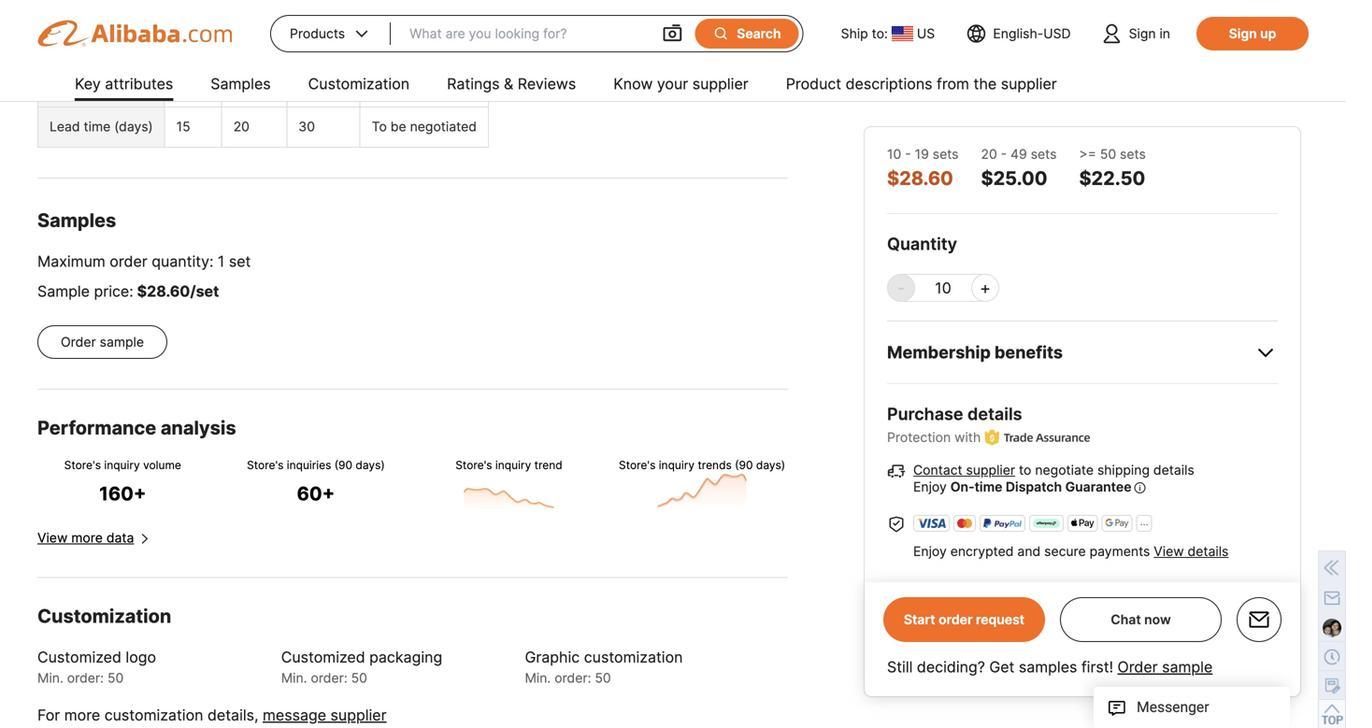 Task type: locate. For each thing, give the bounding box(es) containing it.
(90
[[335, 459, 353, 472], [735, 459, 753, 472]]

customized inside customized logo min. order : 50
[[37, 649, 122, 667]]

0 horizontal spatial customized
[[37, 649, 122, 667]]

samples right 1 - 10
[[211, 75, 271, 93]]

100 right the >
[[384, 78, 407, 94]]

customization up customized logo min. order : 50
[[37, 605, 171, 628]]

min. up message
[[281, 671, 307, 687]]

30 inside "eligible for refunds within 30 days of receiving products."
[[1073, 581, 1090, 597]]

supplier up on-
[[967, 463, 1016, 479]]

view left data
[[37, 530, 68, 546]]

(days)
[[114, 119, 153, 135]]

order sample
[[61, 334, 144, 350]]

ship
[[842, 26, 869, 42]]

days) right inquiries
[[356, 459, 385, 472]]

set down quantity:
[[196, 282, 219, 301]]

50 inside graphic customization min. order : 50
[[595, 671, 611, 687]]

min. up for
[[37, 671, 63, 687]]

10
[[196, 78, 210, 94], [888, 146, 902, 162]]

2 vertical spatial time
[[975, 480, 1003, 496]]

0 horizontal spatial sets
[[933, 146, 959, 162]]

message supplier link
[[263, 707, 387, 725]]

order inside graphic customization min. order : 50
[[555, 671, 588, 687]]

of
[[1127, 581, 1139, 597]]

0 horizontal spatial sample
[[100, 334, 144, 350]]

:
[[100, 671, 104, 687], [344, 671, 348, 687], [588, 671, 592, 687]]

time up key attributes
[[86, 24, 127, 47]]

100 right the 51
[[326, 78, 349, 94]]

1 horizontal spatial min.
[[281, 671, 307, 687]]

3 sets from the left
[[1121, 146, 1147, 162]]

customization down logo
[[104, 707, 203, 725]]

more for for
[[64, 707, 100, 725]]

sets for $28.60
[[933, 146, 959, 162]]

0 horizontal spatial 100
[[326, 78, 349, 94]]

inquiry
[[104, 459, 140, 472], [496, 459, 532, 472], [659, 459, 695, 472]]

min. down graphic
[[525, 671, 551, 687]]

more left data
[[71, 530, 103, 546]]

 search
[[713, 25, 782, 42]]

details up receiving
[[1188, 544, 1229, 560]]

lead time
[[37, 24, 127, 47]]

1 horizontal spatial customization
[[584, 649, 683, 667]]

4 store's from the left
[[619, 459, 656, 472]]

1 vertical spatial sample
[[1163, 659, 1213, 677]]

2 inquiry from the left
[[496, 459, 532, 472]]

protection
[[888, 430, 951, 446]]

(90 right trends on the bottom right
[[735, 459, 753, 472]]

- inside "button"
[[898, 278, 906, 298]]

sets right 49
[[1031, 146, 1057, 162]]

start
[[904, 612, 936, 628]]

: for packaging
[[344, 671, 348, 687]]

sample down "sample price: $28.60 / set"
[[100, 334, 144, 350]]

view down refunds
[[975, 600, 1006, 616]]

1 horizontal spatial 20
[[982, 146, 998, 162]]

quantity for quantity (sets)
[[50, 78, 102, 94]]

50
[[259, 78, 275, 94], [1101, 146, 1117, 162], [108, 671, 124, 687], [351, 671, 368, 687], [595, 671, 611, 687]]

1 vertical spatial order
[[1118, 659, 1159, 677]]

customized for customized logo
[[37, 649, 122, 667]]

lead for lead time (days)
[[50, 119, 80, 135]]

11 - 50
[[234, 78, 275, 94]]

60+
[[297, 483, 335, 506]]

1 vertical spatial customization
[[104, 707, 203, 725]]

products 
[[290, 24, 371, 43]]

customized left logo
[[37, 649, 122, 667]]

sets inside the 20 - 49 sets $25.00
[[1031, 146, 1057, 162]]

0 horizontal spatial days)
[[356, 459, 385, 472]]

us
[[918, 26, 936, 42]]

time left dispatch
[[975, 480, 1003, 496]]

samples up maximum
[[37, 209, 116, 232]]

1 horizontal spatial view
[[975, 600, 1006, 616]]

supplier
[[693, 75, 749, 93], [1002, 75, 1058, 93], [967, 463, 1016, 479], [331, 707, 387, 725]]

store's left trends on the bottom right
[[619, 459, 656, 472]]

min. inside graphic customization min. order : 50
[[525, 671, 551, 687]]

- left 19
[[906, 146, 912, 162]]

customized
[[37, 649, 122, 667], [281, 649, 365, 667]]

0 horizontal spatial view
[[37, 530, 68, 546]]

11
[[234, 78, 246, 94]]

3 store's from the left
[[456, 459, 493, 472]]

store's inquiry trend
[[456, 459, 563, 472]]

30 left the days
[[1073, 581, 1090, 597]]

: inside customized logo min. order : 50
[[100, 671, 104, 687]]

0 horizontal spatial $28.60
[[137, 282, 190, 301]]

1 min. from the left
[[37, 671, 63, 687]]

know
[[614, 75, 653, 93]]

1 horizontal spatial quantity
[[888, 234, 958, 254]]

0 vertical spatial 20
[[234, 119, 250, 135]]

0 horizontal spatial sign
[[1130, 26, 1157, 42]]

order down sample
[[61, 334, 96, 350]]

1 horizontal spatial 30
[[1073, 581, 1090, 597]]

first!
[[1082, 659, 1114, 677]]

1 : from the left
[[100, 671, 104, 687]]

2 horizontal spatial inquiry
[[659, 459, 695, 472]]

0 vertical spatial 30
[[299, 119, 315, 135]]

days)
[[356, 459, 385, 472], [757, 459, 786, 472]]

1 horizontal spatial $28.60
[[888, 167, 954, 190]]

2 min. from the left
[[281, 671, 307, 687]]

0 horizontal spatial customization
[[104, 707, 203, 725]]

0 horizontal spatial 10
[[196, 78, 210, 94]]

2 horizontal spatial sets
[[1121, 146, 1147, 162]]

time left (days)
[[84, 119, 111, 135]]

enjoy down 'contact'
[[914, 480, 947, 496]]

details,
[[208, 707, 259, 725]]

customization right graphic
[[584, 649, 683, 667]]

- inside the 20 - 49 sets $25.00
[[1002, 146, 1008, 162]]

store's left inquiries
[[247, 459, 284, 472]]

store's left trend on the bottom of the page
[[456, 459, 493, 472]]

2 customized from the left
[[281, 649, 365, 667]]

30 down the 51
[[299, 119, 315, 135]]

0 horizontal spatial min.
[[37, 671, 63, 687]]

0 vertical spatial order
[[61, 334, 96, 350]]

1 vertical spatial time
[[84, 119, 111, 135]]

0 horizontal spatial inquiry
[[104, 459, 140, 472]]

0 vertical spatial quantity
[[50, 78, 102, 94]]

customized up "message supplier" "link"
[[281, 649, 365, 667]]

min. for graphic customization
[[525, 671, 551, 687]]

1 horizontal spatial samples
[[211, 75, 271, 93]]

inquiry for trends
[[659, 459, 695, 472]]

sets inside >= 50 sets $22.50
[[1121, 146, 1147, 162]]

1 horizontal spatial inquiry
[[496, 459, 532, 472]]

$28.60 inside 10 - 19 sets $28.60
[[888, 167, 954, 190]]

key
[[75, 75, 101, 93]]

customization up to
[[308, 75, 410, 93]]

graphic
[[525, 649, 580, 667]]

1 vertical spatial set
[[196, 282, 219, 301]]

None text field
[[916, 279, 972, 297]]

0 vertical spatial customization
[[308, 75, 410, 93]]

min. inside customized logo min. order : 50
[[37, 671, 63, 687]]

1 vertical spatial 30
[[1073, 581, 1090, 597]]

- for 1 - 10
[[186, 78, 192, 94]]

2 (90 from the left
[[735, 459, 753, 472]]

15
[[176, 119, 190, 135]]

view for view more data
[[37, 530, 68, 546]]

- right 11
[[249, 78, 255, 94]]

min. inside customized packaging min. order : 50
[[281, 671, 307, 687]]

0 horizontal spatial quantity
[[50, 78, 102, 94]]

products
[[290, 26, 345, 42]]

- up 15
[[186, 78, 192, 94]]

enjoy up eligible at the bottom right
[[914, 544, 947, 560]]

>= 50 sets $22.50
[[1080, 146, 1147, 190]]

chat now button
[[1112, 612, 1172, 628]]

0 vertical spatial lead
[[37, 24, 82, 47]]

more
[[71, 530, 103, 546], [64, 707, 100, 725]]

volume
[[143, 459, 181, 472]]

0 vertical spatial set
[[229, 252, 251, 271]]

1 days) from the left
[[356, 459, 385, 472]]

0 vertical spatial 10
[[196, 78, 210, 94]]

- inside 10 - 19 sets $28.60
[[906, 146, 912, 162]]

3 inquiry from the left
[[659, 459, 695, 472]]

0 vertical spatial 1
[[176, 78, 183, 94]]

2 sets from the left
[[1031, 146, 1057, 162]]

0 horizontal spatial order
[[61, 334, 96, 350]]

logo
[[126, 649, 156, 667]]

2 horizontal spatial view
[[1155, 544, 1185, 560]]

50 for customized packaging
[[351, 671, 368, 687]]

1 horizontal spatial 100
[[384, 78, 407, 94]]

: inside customized packaging min. order : 50
[[344, 671, 348, 687]]

1 horizontal spatial (90
[[735, 459, 753, 472]]

1 horizontal spatial sets
[[1031, 146, 1057, 162]]

customized packaging min. order : 50
[[281, 649, 443, 687]]

0 vertical spatial time
[[86, 24, 127, 47]]

0 horizontal spatial :
[[100, 671, 104, 687]]

ratings & reviews
[[447, 75, 576, 93]]

sign for sign in
[[1130, 26, 1157, 42]]

2 days) from the left
[[757, 459, 786, 472]]

enjoy
[[914, 480, 947, 496], [914, 544, 947, 560]]

2 horizontal spatial :
[[588, 671, 592, 687]]

1 store's from the left
[[64, 459, 101, 472]]

inquiry for trend
[[496, 459, 532, 472]]

0 vertical spatial more
[[71, 530, 103, 546]]

1 vertical spatial 10
[[888, 146, 902, 162]]

ratings & reviews link
[[447, 67, 576, 105]]

1 vertical spatial samples
[[37, 209, 116, 232]]

+
[[980, 278, 991, 298]]

order sample link
[[1118, 659, 1213, 677]]

1 horizontal spatial order
[[1118, 659, 1159, 677]]

lead down key
[[50, 119, 80, 135]]

- left 49
[[1002, 146, 1008, 162]]

in
[[1160, 26, 1171, 42]]

2 store's from the left
[[247, 459, 284, 472]]

2 sign from the left
[[1230, 26, 1258, 42]]

details up the with
[[968, 404, 1023, 425]]

days) right trends on the bottom right
[[757, 459, 786, 472]]

sign left "in"
[[1130, 26, 1157, 42]]

50 inside customized logo min. order : 50
[[108, 671, 124, 687]]

quantity up lead time (days) at left top
[[50, 78, 102, 94]]

store's inquiries (90 days)
[[247, 459, 385, 472]]

customization
[[308, 75, 410, 93], [37, 605, 171, 628]]

1 sets from the left
[[933, 146, 959, 162]]

reviews
[[518, 75, 576, 93]]

(90 right inquiries
[[335, 459, 353, 472]]

refunds
[[981, 581, 1029, 597]]

1 100 from the left
[[326, 78, 349, 94]]

3 : from the left
[[588, 671, 592, 687]]

to be negotiated
[[372, 119, 477, 135]]

1 inquiry from the left
[[104, 459, 140, 472]]

more right for
[[64, 707, 100, 725]]

1 sign from the left
[[1130, 26, 1157, 42]]

10 left 11
[[196, 78, 210, 94]]

min. for customized packaging
[[281, 671, 307, 687]]

2 enjoy from the top
[[914, 544, 947, 560]]

1 horizontal spatial 10
[[888, 146, 902, 162]]

1 horizontal spatial customization
[[308, 75, 410, 93]]

min. for customized logo
[[37, 671, 63, 687]]

$28.60 down 19
[[888, 167, 954, 190]]

packaging
[[370, 649, 443, 667]]

0 horizontal spatial set
[[196, 282, 219, 301]]

store's down performance
[[64, 459, 101, 472]]

sets
[[933, 146, 959, 162], [1031, 146, 1057, 162], [1121, 146, 1147, 162]]

20 for 20 - 49 sets $25.00
[[982, 146, 998, 162]]

0 vertical spatial customization
[[584, 649, 683, 667]]

lead
[[37, 24, 82, 47], [50, 119, 80, 135]]

What are you looking for? text field
[[410, 17, 643, 51]]

2 : from the left
[[344, 671, 348, 687]]

lead up key
[[37, 24, 82, 47]]

0 vertical spatial enjoy
[[914, 480, 947, 496]]

details down within
[[1009, 600, 1050, 616]]

20 inside the 20 - 49 sets $25.00
[[982, 146, 998, 162]]

1 customized from the left
[[37, 649, 122, 667]]

details
[[968, 404, 1023, 425], [1154, 463, 1195, 479], [1188, 544, 1229, 560], [1009, 600, 1050, 616]]

order inside customized logo min. order : 50
[[67, 671, 100, 687]]

1 vertical spatial quantity
[[888, 234, 958, 254]]

1 vertical spatial lead
[[50, 119, 80, 135]]

time for lead time (days)
[[84, 119, 111, 135]]

1 horizontal spatial customized
[[281, 649, 365, 667]]

customization
[[584, 649, 683, 667], [104, 707, 203, 725]]

1 horizontal spatial set
[[229, 252, 251, 271]]

$28.60 down quantity:
[[137, 282, 190, 301]]

0 vertical spatial sample
[[100, 334, 144, 350]]

1 horizontal spatial days)
[[757, 459, 786, 472]]


[[662, 22, 684, 45]]

50 inside customized packaging min. order : 50
[[351, 671, 368, 687]]

days
[[1093, 581, 1123, 597]]

- right the 51
[[316, 78, 322, 94]]

receiving
[[1143, 581, 1199, 597]]

1 horizontal spatial sign
[[1230, 26, 1258, 42]]

supplier down customized packaging min. order : 50
[[331, 707, 387, 725]]

3 min. from the left
[[525, 671, 551, 687]]

1
[[176, 78, 183, 94], [218, 252, 225, 271]]

attributes
[[105, 75, 173, 93]]

19
[[915, 146, 930, 162]]

order inside order sample button
[[61, 334, 96, 350]]

20 left 49
[[982, 146, 998, 162]]

1 right quantity:
[[218, 252, 225, 271]]

sign left up
[[1230, 26, 1258, 42]]

sample down now on the right bottom of page
[[1163, 659, 1213, 677]]

1 enjoy from the top
[[914, 480, 947, 496]]

1 vertical spatial $28.60
[[137, 282, 190, 301]]

ship to:
[[842, 26, 889, 42]]

: for customization
[[588, 671, 592, 687]]

with
[[955, 430, 982, 446]]

sample inside button
[[100, 334, 144, 350]]

deciding?
[[918, 659, 986, 677]]

: inside graphic customization min. order : 50
[[588, 671, 592, 687]]

20 for 20
[[234, 119, 250, 135]]

order inside customized packaging min. order : 50
[[311, 671, 344, 687]]

inquiry up 160+
[[104, 459, 140, 472]]

1 vertical spatial enjoy
[[914, 544, 947, 560]]

key attributes link
[[75, 67, 173, 105]]

0 horizontal spatial samples
[[37, 209, 116, 232]]

lead for lead time
[[37, 24, 82, 47]]

0 vertical spatial $28.60
[[888, 167, 954, 190]]

- button
[[888, 274, 916, 302]]

set right quantity:
[[229, 252, 251, 271]]

1 vertical spatial 1
[[218, 252, 225, 271]]

customized inside customized packaging min. order : 50
[[281, 649, 365, 667]]

1 right "attributes"
[[176, 78, 183, 94]]

quantity for quantity
[[888, 234, 958, 254]]

0 horizontal spatial (90
[[335, 459, 353, 472]]

1 vertical spatial 20
[[982, 146, 998, 162]]

english-
[[994, 26, 1044, 42]]

20 down 11
[[234, 119, 250, 135]]

sets up the $22.50
[[1121, 146, 1147, 162]]

2 horizontal spatial min.
[[525, 671, 551, 687]]

0 horizontal spatial 20
[[234, 119, 250, 135]]

- up membership
[[898, 278, 906, 298]]

supplier right the the
[[1002, 75, 1058, 93]]

sets inside 10 - 19 sets $28.60
[[933, 146, 959, 162]]

quantity up - "button"
[[888, 234, 958, 254]]

inquiry left trend on the bottom of the page
[[496, 459, 532, 472]]

- for 20 - 49 sets $25.00
[[1002, 146, 1008, 162]]

1 horizontal spatial :
[[344, 671, 348, 687]]

secure
[[1045, 544, 1087, 560]]

1 horizontal spatial sample
[[1163, 659, 1213, 677]]

order right first!
[[1118, 659, 1159, 677]]

more for view
[[71, 530, 103, 546]]

for more customization details, message supplier
[[37, 707, 387, 725]]


[[713, 25, 730, 42]]

samples
[[211, 75, 271, 93], [37, 209, 116, 232]]

1 vertical spatial customization
[[37, 605, 171, 628]]

$25.00
[[982, 167, 1048, 190]]

sets right 19
[[933, 146, 959, 162]]

graphic customization min. order : 50
[[525, 649, 683, 687]]

view
[[37, 530, 68, 546], [1155, 544, 1185, 560], [975, 600, 1006, 616]]

time
[[86, 24, 127, 47], [84, 119, 111, 135], [975, 480, 1003, 496]]

sign for sign up
[[1230, 26, 1258, 42]]

1 vertical spatial more
[[64, 707, 100, 725]]

get
[[990, 659, 1015, 677]]

inquiry left trends on the bottom right
[[659, 459, 695, 472]]

0 horizontal spatial 30
[[299, 119, 315, 135]]

10 left 19
[[888, 146, 902, 162]]

view up receiving
[[1155, 544, 1185, 560]]

negotiate
[[1036, 463, 1094, 479]]



Task type: vqa. For each thing, say whether or not it's contained in the screenshot.
Livingroom Furniture Furniture
no



Task type: describe. For each thing, give the bounding box(es) containing it.
enjoy for enjoy on-time dispatch guarantee
[[914, 480, 947, 496]]

10 inside 10 - 19 sets $28.60
[[888, 146, 902, 162]]

lead time (days)
[[50, 119, 153, 135]]

from
[[937, 75, 970, 93]]

on-
[[951, 480, 975, 496]]

to:
[[872, 26, 889, 42]]

message
[[263, 707, 327, 725]]

1 - 10
[[176, 78, 210, 94]]

supplier right your
[[693, 75, 749, 93]]

membership
[[888, 342, 991, 363]]

160+
[[99, 483, 146, 506]]

enjoy encrypted and secure payments view details
[[914, 544, 1229, 560]]

order for graphic customization
[[555, 671, 588, 687]]

store's inquiry trends (90 days)
[[619, 459, 786, 472]]

50 for customized logo
[[108, 671, 124, 687]]

performance
[[37, 417, 156, 440]]

samples link
[[211, 67, 271, 105]]

20 - 49 sets $25.00
[[982, 146, 1057, 190]]

set for sample price: $28.60 / set
[[196, 282, 219, 301]]

sample
[[37, 282, 90, 301]]

order inside 'button'
[[939, 612, 973, 628]]

store's inquiry volume
[[64, 459, 181, 472]]

store's for store's inquiries (90 days)
[[247, 459, 284, 472]]

within
[[1032, 581, 1070, 597]]

2 100 from the left
[[384, 78, 407, 94]]

descriptions
[[846, 75, 933, 93]]

sets for $25.00
[[1031, 146, 1057, 162]]

eligible
[[913, 581, 957, 597]]

0 vertical spatial samples
[[211, 75, 271, 93]]

still
[[888, 659, 913, 677]]

eligible for refunds within 30 days of receiving products.
[[913, 581, 1199, 616]]

order for customized logo
[[67, 671, 100, 687]]

customized for customized packaging
[[281, 649, 365, 667]]

performance analysis
[[37, 417, 236, 440]]

to
[[1020, 463, 1032, 479]]

start order request button
[[884, 598, 1046, 643]]

prompt image
[[1135, 479, 1146, 497]]

50 inside >= 50 sets $22.50
[[1101, 146, 1117, 162]]


[[353, 24, 371, 43]]

store's for store's inquiry trend
[[456, 459, 493, 472]]

1 (90 from the left
[[335, 459, 353, 472]]

set for maximum order quantity: 1 set
[[229, 252, 251, 271]]

benefits
[[995, 342, 1064, 363]]

enjoy on-time dispatch guarantee
[[914, 480, 1132, 496]]

for
[[37, 707, 60, 725]]

1 horizontal spatial 1
[[218, 252, 225, 271]]

trends
[[698, 459, 732, 472]]

purchase details
[[888, 404, 1023, 425]]

inquiries
[[287, 459, 331, 472]]

>=
[[1080, 146, 1097, 162]]

samples
[[1019, 659, 1078, 677]]

customization inside graphic customization min. order : 50
[[584, 649, 683, 667]]

···
[[1141, 519, 1149, 531]]

0 horizontal spatial 1
[[176, 78, 183, 94]]

50 for graphic customization
[[595, 671, 611, 687]]

be
[[391, 119, 407, 135]]

analysis
[[161, 417, 236, 440]]

products.
[[913, 600, 972, 616]]

usd
[[1044, 26, 1072, 42]]

english-usd
[[994, 26, 1072, 42]]

encrypted
[[951, 544, 1014, 560]]

store's for store's inquiry volume
[[64, 459, 101, 472]]

store's for store's inquiry trends (90 days)
[[619, 459, 656, 472]]

to
[[372, 119, 387, 135]]

$22.50
[[1080, 167, 1146, 190]]

49
[[1011, 146, 1028, 162]]

payments
[[1090, 544, 1151, 560]]

now
[[1145, 612, 1172, 628]]

view more data
[[37, 530, 134, 546]]

order for customized packaging
[[311, 671, 344, 687]]

guarantee
[[1066, 480, 1132, 496]]

enjoy for enjoy encrypted and secure payments view details
[[914, 544, 947, 560]]

view for view details
[[975, 600, 1006, 616]]

dispatch
[[1006, 480, 1063, 496]]

maximum
[[37, 252, 106, 271]]

product descriptions from the supplier link
[[786, 67, 1058, 105]]

- for 11 - 50
[[249, 78, 255, 94]]

+ button
[[972, 274, 1000, 302]]

0 horizontal spatial customization
[[37, 605, 171, 628]]

sample price: $28.60 / set
[[37, 282, 219, 301]]

- for 10 - 19 sets $28.60
[[906, 146, 912, 162]]

quantity (sets)
[[50, 78, 141, 94]]

key attributes
[[75, 75, 173, 93]]

time for lead time
[[86, 24, 127, 47]]

customized logo min. order : 50
[[37, 649, 156, 687]]

inquiry for volume
[[104, 459, 140, 472]]

contact
[[914, 463, 963, 479]]

price:
[[94, 282, 133, 301]]

know your supplier link
[[614, 67, 749, 105]]

sign up
[[1230, 26, 1277, 42]]

chat now
[[1112, 612, 1172, 628]]

details right shipping
[[1154, 463, 1195, 479]]

product descriptions from the supplier
[[786, 75, 1058, 93]]

> 100
[[372, 78, 407, 94]]

and
[[1018, 544, 1041, 560]]

for
[[961, 581, 978, 597]]

: for logo
[[100, 671, 104, 687]]

customization link
[[308, 67, 410, 105]]

- for 51 - 100
[[316, 78, 322, 94]]

51 - 100
[[299, 78, 349, 94]]

up
[[1261, 26, 1277, 42]]

know your supplier
[[614, 75, 749, 93]]

51
[[299, 78, 313, 94]]

data
[[106, 530, 134, 546]]

membership benefits
[[888, 342, 1064, 363]]

still deciding? get samples first! order sample
[[888, 659, 1213, 677]]

>
[[372, 78, 381, 94]]



